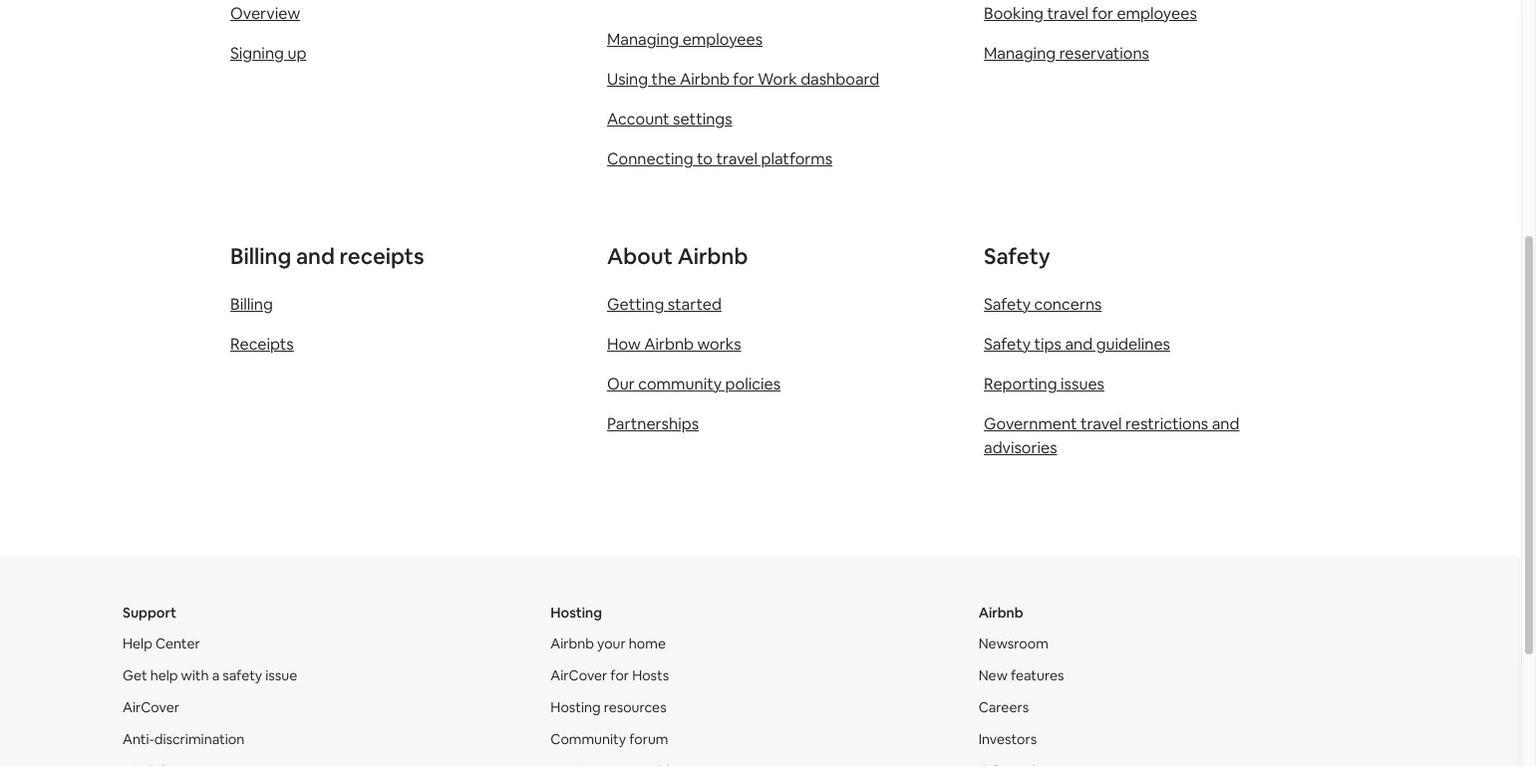 Task type: vqa. For each thing, say whether or not it's contained in the screenshot.
All
no



Task type: describe. For each thing, give the bounding box(es) containing it.
new features
[[979, 667, 1064, 685]]

about airbnb
[[607, 242, 748, 270]]

receipts
[[340, 242, 424, 270]]

signing up
[[230, 43, 307, 64]]

how airbnb works link
[[607, 334, 742, 355]]

our
[[607, 374, 635, 395]]

safety concerns link
[[984, 294, 1102, 315]]

anti-discrimination link
[[123, 731, 245, 749]]

government travel restrictions and advisories
[[984, 414, 1240, 459]]

getting started
[[607, 294, 722, 315]]

managing reservations
[[984, 43, 1150, 64]]

account
[[607, 109, 670, 130]]

anti-discrimination
[[123, 731, 245, 749]]

travel for booking
[[1048, 3, 1089, 24]]

account settings
[[607, 109, 733, 130]]

help center
[[123, 635, 200, 653]]

reporting issues
[[984, 374, 1105, 395]]

airbnb up started
[[678, 242, 748, 270]]

receipts link
[[230, 334, 294, 355]]

using the airbnb for work dashboard
[[607, 69, 880, 90]]

safety tips and guidelines
[[984, 334, 1171, 355]]

1 vertical spatial travel
[[716, 149, 758, 170]]

overview link
[[230, 3, 300, 24]]

support
[[123, 604, 177, 622]]

hosting for hosting
[[551, 604, 602, 622]]

safety for safety tips and guidelines
[[984, 334, 1031, 355]]

0 vertical spatial for
[[1092, 3, 1114, 24]]

community forum link
[[551, 731, 669, 749]]

billing and receipts
[[230, 242, 424, 270]]

government travel restrictions and advisories link
[[984, 414, 1240, 459]]

resources
[[604, 699, 667, 717]]

newsroom
[[979, 635, 1049, 653]]

works
[[698, 334, 742, 355]]

about
[[607, 242, 673, 270]]

billing link
[[230, 294, 273, 315]]

anti-
[[123, 731, 154, 749]]

safety
[[223, 667, 262, 685]]

using
[[607, 69, 648, 90]]

using the airbnb for work dashboard link
[[607, 69, 880, 90]]

our community policies
[[607, 374, 781, 395]]

0 horizontal spatial and
[[296, 242, 335, 270]]

how
[[607, 334, 641, 355]]

partnerships
[[607, 414, 699, 435]]

concerns
[[1035, 294, 1102, 315]]

airbnb down getting started
[[644, 334, 694, 355]]

discrimination
[[154, 731, 245, 749]]

get help with a safety issue link
[[123, 667, 297, 685]]

airbnb up "settings"
[[680, 69, 730, 90]]

managing for managing reservations
[[984, 43, 1056, 64]]

aircover for aircover 'link'
[[123, 699, 179, 717]]

started
[[668, 294, 722, 315]]

help
[[123, 635, 152, 653]]

up
[[288, 43, 307, 64]]

partnerships link
[[607, 414, 699, 435]]

hosting resources link
[[551, 699, 667, 717]]

getting started link
[[607, 294, 722, 315]]

help
[[150, 667, 178, 685]]

settings
[[673, 109, 733, 130]]

dashboard
[[801, 69, 880, 90]]

new features link
[[979, 667, 1064, 685]]

managing employees
[[607, 29, 763, 50]]

travel for government
[[1081, 414, 1122, 435]]

guidelines
[[1097, 334, 1171, 355]]

newsroom link
[[979, 635, 1049, 653]]

restrictions
[[1126, 414, 1209, 435]]

reservations
[[1060, 43, 1150, 64]]

hosting resources
[[551, 699, 667, 717]]

aircover for hosts link
[[551, 667, 669, 685]]

home
[[629, 635, 666, 653]]

overview
[[230, 3, 300, 24]]

and inside government travel restrictions and advisories
[[1212, 414, 1240, 435]]

0 horizontal spatial employees
[[683, 29, 763, 50]]

aircover for aircover for hosts
[[551, 667, 608, 685]]



Task type: locate. For each thing, give the bounding box(es) containing it.
billing up billing link
[[230, 242, 291, 270]]

and left receipts
[[296, 242, 335, 270]]

employees up using the airbnb for work dashboard
[[683, 29, 763, 50]]

managing employees link
[[607, 29, 763, 50]]

airbnb your home link
[[551, 635, 666, 653]]

policies
[[726, 374, 781, 395]]

safety left tips
[[984, 334, 1031, 355]]

get
[[123, 667, 147, 685]]

the
[[652, 69, 677, 90]]

booking
[[984, 3, 1044, 24]]

safety for safety concerns
[[984, 294, 1031, 315]]

0 vertical spatial aircover
[[551, 667, 608, 685]]

new
[[979, 667, 1008, 685]]

with
[[181, 667, 209, 685]]

0 vertical spatial travel
[[1048, 3, 1089, 24]]

and
[[296, 242, 335, 270], [1066, 334, 1093, 355], [1212, 414, 1240, 435]]

advisories
[[984, 438, 1058, 459]]

booking travel for employees
[[984, 3, 1198, 24]]

connecting
[[607, 149, 694, 170]]

0 vertical spatial hosting
[[551, 604, 602, 622]]

managing
[[607, 29, 679, 50], [984, 43, 1056, 64]]

hosting for hosting resources
[[551, 699, 601, 717]]

issues
[[1061, 374, 1105, 395]]

safety for safety
[[984, 242, 1051, 270]]

reporting
[[984, 374, 1058, 395]]

1 hosting from the top
[[551, 604, 602, 622]]

3 safety from the top
[[984, 334, 1031, 355]]

help center link
[[123, 635, 200, 653]]

community forum
[[551, 731, 669, 749]]

and right tips
[[1066, 334, 1093, 355]]

account settings link
[[607, 109, 733, 130]]

billing for billing and receipts
[[230, 242, 291, 270]]

2 vertical spatial and
[[1212, 414, 1240, 435]]

1 vertical spatial employees
[[683, 29, 763, 50]]

0 vertical spatial safety
[[984, 242, 1051, 270]]

1 horizontal spatial and
[[1066, 334, 1093, 355]]

2 safety from the top
[[984, 294, 1031, 315]]

billing up receipts link
[[230, 294, 273, 315]]

1 horizontal spatial managing
[[984, 43, 1056, 64]]

1 billing from the top
[[230, 242, 291, 270]]

employees
[[1117, 3, 1198, 24], [683, 29, 763, 50]]

2 horizontal spatial and
[[1212, 414, 1240, 435]]

travel up managing reservations link
[[1048, 3, 1089, 24]]

0 vertical spatial employees
[[1117, 3, 1198, 24]]

forum
[[629, 731, 669, 749]]

safety up safety concerns
[[984, 242, 1051, 270]]

aircover up anti-
[[123, 699, 179, 717]]

connecting to travel platforms link
[[607, 149, 833, 170]]

features
[[1011, 667, 1064, 685]]

1 vertical spatial and
[[1066, 334, 1093, 355]]

reporting issues link
[[984, 374, 1105, 395]]

employees up reservations
[[1117, 3, 1198, 24]]

community
[[551, 731, 626, 749]]

platforms
[[761, 149, 833, 170]]

1 vertical spatial aircover
[[123, 699, 179, 717]]

1 vertical spatial safety
[[984, 294, 1031, 315]]

managing down 'booking'
[[984, 43, 1056, 64]]

airbnb your home
[[551, 635, 666, 653]]

2 vertical spatial travel
[[1081, 414, 1122, 435]]

travel right to
[[716, 149, 758, 170]]

1 horizontal spatial employees
[[1117, 3, 1198, 24]]

aircover down airbnb your home
[[551, 667, 608, 685]]

aircover link
[[123, 699, 179, 717]]

hosting
[[551, 604, 602, 622], [551, 699, 601, 717]]

aircover for hosts
[[551, 667, 669, 685]]

1 vertical spatial hosting
[[551, 699, 601, 717]]

managing up the using
[[607, 29, 679, 50]]

0 horizontal spatial for
[[611, 667, 629, 685]]

2 billing from the top
[[230, 294, 273, 315]]

safety tips and guidelines link
[[984, 334, 1171, 355]]

investors
[[979, 731, 1037, 749]]

airbnb up newsroom
[[979, 604, 1024, 622]]

hosting up community
[[551, 699, 601, 717]]

and right restrictions
[[1212, 414, 1240, 435]]

for up reservations
[[1092, 3, 1114, 24]]

your
[[597, 635, 626, 653]]

issue
[[266, 667, 297, 685]]

work
[[758, 69, 797, 90]]

1 safety from the top
[[984, 242, 1051, 270]]

1 vertical spatial for
[[733, 69, 755, 90]]

careers link
[[979, 699, 1029, 717]]

a
[[212, 667, 220, 685]]

receipts
[[230, 334, 294, 355]]

billing
[[230, 242, 291, 270], [230, 294, 273, 315]]

2 hosting from the top
[[551, 699, 601, 717]]

1 horizontal spatial aircover
[[551, 667, 608, 685]]

community
[[639, 374, 722, 395]]

our community policies link
[[607, 374, 781, 395]]

to
[[697, 149, 713, 170]]

travel inside government travel restrictions and advisories
[[1081, 414, 1122, 435]]

government
[[984, 414, 1078, 435]]

for left "work"
[[733, 69, 755, 90]]

safety concerns
[[984, 294, 1102, 315]]

travel down "issues"
[[1081, 414, 1122, 435]]

for left hosts
[[611, 667, 629, 685]]

booking travel for employees link
[[984, 3, 1198, 24]]

how airbnb works
[[607, 334, 742, 355]]

managing for managing employees
[[607, 29, 679, 50]]

airbnb left your
[[551, 635, 594, 653]]

signing up link
[[230, 43, 307, 64]]

billing for billing
[[230, 294, 273, 315]]

tips
[[1035, 334, 1062, 355]]

2 horizontal spatial for
[[1092, 3, 1114, 24]]

2 vertical spatial safety
[[984, 334, 1031, 355]]

getting
[[607, 294, 664, 315]]

safety left concerns
[[984, 294, 1031, 315]]

connecting to travel platforms
[[607, 149, 833, 170]]

get help with a safety issue
[[123, 667, 297, 685]]

for
[[1092, 3, 1114, 24], [733, 69, 755, 90], [611, 667, 629, 685]]

1 vertical spatial billing
[[230, 294, 273, 315]]

0 vertical spatial billing
[[230, 242, 291, 270]]

careers
[[979, 699, 1029, 717]]

0 horizontal spatial aircover
[[123, 699, 179, 717]]

investors link
[[979, 731, 1037, 749]]

aircover
[[551, 667, 608, 685], [123, 699, 179, 717]]

0 vertical spatial and
[[296, 242, 335, 270]]

signing
[[230, 43, 284, 64]]

hosting up airbnb your home
[[551, 604, 602, 622]]

2 vertical spatial for
[[611, 667, 629, 685]]

managing reservations link
[[984, 43, 1150, 64]]

travel
[[1048, 3, 1089, 24], [716, 149, 758, 170], [1081, 414, 1122, 435]]

1 horizontal spatial for
[[733, 69, 755, 90]]

0 horizontal spatial managing
[[607, 29, 679, 50]]



